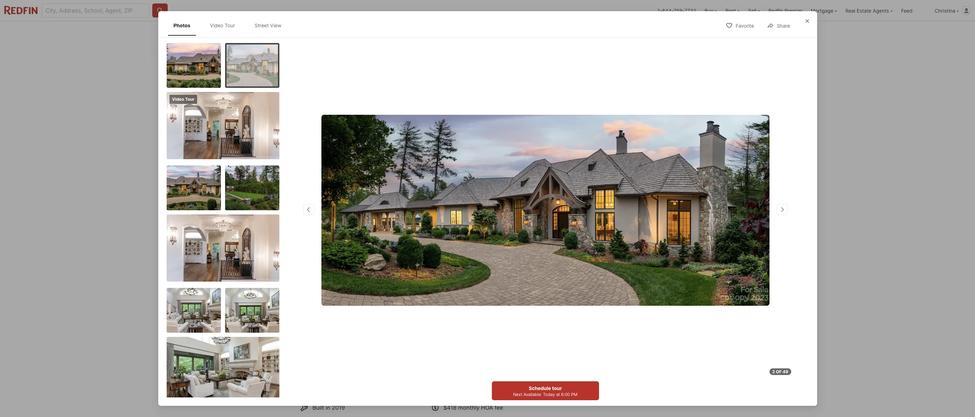 Task type: locate. For each thing, give the bounding box(es) containing it.
1 vertical spatial to
[[474, 386, 480, 393]]

sumptuous
[[300, 378, 329, 385]]

5 beds
[[399, 261, 412, 279]]

schedule for schedule tour
[[602, 308, 627, 315]]

with up kitchenette,
[[389, 403, 400, 410]]

1 vertical spatial redfin
[[603, 237, 621, 244]]

1 horizontal spatial tab list
[[300, 21, 533, 40]]

further
[[421, 344, 440, 351]]

tour inside the video tour tab
[[225, 22, 235, 28]]

2 down 'tour with a redfin premier agent'
[[609, 253, 617, 269]]

2 vertical spatial grand
[[466, 352, 482, 359]]

redfin
[[768, 8, 783, 13], [603, 237, 621, 244]]

room up half
[[462, 394, 476, 401]]

0 horizontal spatial ,
[[350, 245, 352, 252]]

nov up wednesday
[[578, 248, 588, 254]]

, left nc
[[377, 245, 379, 252]]

1 horizontal spatial street
[[360, 207, 374, 213]]

1 horizontal spatial video tour
[[210, 22, 235, 28]]

the down stately
[[300, 361, 309, 368]]

0 horizontal spatial room
[[462, 394, 476, 401]]

0 vertical spatial tour
[[628, 308, 639, 315]]

wednesday
[[578, 268, 601, 272]]

0 vertical spatial street view
[[255, 22, 281, 28]]

grand down biltmore
[[356, 344, 372, 351]]

with down offering
[[367, 361, 379, 368]]

fireplace, up porch
[[349, 352, 373, 359]]

nov for 3
[[640, 248, 649, 254]]

of
[[523, 327, 529, 334], [424, 352, 429, 359], [366, 369, 371, 376], [776, 369, 782, 375]]

nov 2 thursday
[[609, 248, 628, 272]]

2 horizontal spatial video
[[321, 207, 335, 213]]

balance
[[402, 352, 422, 359]]

fireplace, up appliances,double
[[408, 361, 433, 368]]

1 horizontal spatial a
[[541, 369, 545, 376]]

friday
[[640, 268, 652, 272]]

2 left 49
[[772, 369, 775, 375]]

forest.
[[387, 336, 405, 343]]

biltmore
[[363, 336, 385, 343]]

premier left agent at bottom
[[622, 237, 643, 244]]

prep
[[505, 369, 517, 376]]

ceilings
[[321, 344, 341, 351]]

nov down agent at bottom
[[640, 248, 649, 254]]

0 horizontal spatial video tour
[[172, 96, 195, 102]]

1 vertical spatial video
[[172, 96, 184, 102]]

1 horizontal spatial the
[[529, 361, 539, 368]]

schedule tour next available: today at 6:00 pm
[[513, 386, 578, 397]]

foyer
[[509, 336, 522, 343]]

the down dual
[[481, 386, 490, 393]]

1 vertical spatial street view
[[360, 207, 387, 213]]

room up folding
[[504, 344, 518, 351]]

tour up at
[[552, 386, 562, 391]]

street view tab
[[249, 17, 287, 34]]

schedule inside schedule tour button
[[602, 308, 627, 315]]

walk-
[[443, 378, 458, 385]]

nov inside nov 3 friday
[[640, 248, 649, 254]]

0 horizontal spatial nov
[[578, 248, 588, 254]]

6.5 baths
[[429, 261, 444, 279]]

1 horizontal spatial suite
[[352, 378, 365, 385]]

you up elegant
[[476, 336, 485, 343]]

landsdowne
[[307, 245, 343, 252]]

0 vertical spatial an
[[493, 327, 499, 334]]

2 horizontal spatial nov
[[640, 248, 649, 254]]

0 vertical spatial suite
[[352, 378, 365, 385]]

dialog
[[158, 11, 817, 406]]

1 vertical spatial view
[[375, 207, 387, 213]]

fireplace,
[[349, 352, 373, 359], [408, 361, 433, 368]]

favorite
[[736, 23, 754, 29]]

nov for 1
[[578, 248, 588, 254]]

1 vertical spatial tour
[[552, 386, 562, 391]]

his&hers
[[392, 378, 415, 385]]

tab list
[[166, 15, 294, 36], [300, 21, 533, 40]]

1 horizontal spatial nov
[[609, 248, 618, 254]]

estate,
[[343, 327, 362, 334]]

schedule down person
[[602, 308, 627, 315]]

1 horizontal spatial room
[[504, 344, 518, 351]]

1 horizontal spatial view
[[375, 207, 387, 213]]

the up kitchen.
[[529, 361, 539, 368]]

as
[[485, 327, 491, 334]]

1 vertical spatial suite
[[332, 411, 345, 417]]

tour inside button
[[628, 308, 639, 315]]

a right for
[[351, 344, 355, 351]]

see
[[385, 361, 395, 368]]

schedule inside schedule tour next available: today at 6:00 pm
[[529, 386, 551, 391]]

map entry image
[[508, 231, 555, 278]]

48 photos
[[640, 207, 664, 213]]

tour for tour with a redfin premier agent
[[571, 237, 584, 244]]

1 horizontal spatial redfin
[[768, 8, 783, 13]]

bath. down half
[[461, 411, 475, 417]]

redfin up share button
[[768, 8, 783, 13]]

nov
[[578, 248, 588, 254], [609, 248, 618, 254], [640, 248, 649, 254]]

1 vertical spatial schedule
[[529, 386, 551, 391]]

screened
[[310, 361, 335, 368]]

3 tab from the left
[[385, 23, 437, 40]]

0 vertical spatial view
[[270, 22, 281, 28]]

1 horizontal spatial premier
[[785, 8, 802, 13]]

schedule up "available:"
[[529, 386, 551, 391]]

-
[[331, 232, 333, 238]]

0 vertical spatial redfin
[[768, 8, 783, 13]]

1 , from the left
[[350, 245, 352, 252]]

4-
[[488, 403, 494, 410]]

the up living
[[499, 336, 507, 343]]

0 vertical spatial to
[[441, 344, 447, 351]]

person
[[593, 288, 609, 293]]

1 horizontal spatial street view
[[360, 207, 387, 213]]

with up doors
[[520, 344, 531, 351]]

to left your
[[300, 394, 305, 401]]

0 horizontal spatial a
[[404, 386, 407, 393]]

None button
[[575, 245, 604, 276], [606, 246, 635, 275], [637, 246, 665, 275], [575, 245, 604, 276], [606, 246, 635, 275], [637, 246, 665, 275]]

0 horizontal spatial tab list
[[166, 15, 294, 36]]

premier
[[785, 8, 802, 13], [622, 237, 643, 244]]

like
[[372, 386, 381, 393]]

a up thru
[[397, 352, 400, 359]]

nov inside nov 1 wednesday
[[578, 248, 588, 254]]

tour for tour via video chat
[[620, 288, 631, 293]]

soaring
[[300, 344, 319, 351]]

appliances,double
[[394, 369, 442, 376]]

nov inside "nov 2 thursday"
[[609, 248, 618, 254]]

station
[[465, 361, 483, 368]]

await
[[373, 403, 387, 410]]

0 vertical spatial schedule
[[602, 308, 627, 315]]

12 landsdowne ct , asheville , nc 28803
[[300, 245, 407, 252]]

0 horizontal spatial redfin
[[603, 237, 621, 244]]

0 vertical spatial the
[[406, 336, 416, 343]]

0 horizontal spatial to
[[300, 394, 305, 401]]

28803
[[390, 245, 407, 252]]

tab list containing photos
[[166, 15, 294, 36]]

ft
[[471, 272, 477, 279]]

/mo
[[329, 273, 338, 279]]

redfin up "nov 2 thursday"
[[603, 237, 621, 244]]

1 vertical spatial room
[[462, 394, 476, 401]]

0 vertical spatial you
[[476, 336, 485, 343]]

1 horizontal spatial you
[[476, 336, 485, 343]]

0 horizontal spatial the
[[406, 336, 416, 343]]

view inside the street view button
[[375, 207, 387, 213]]

2 vertical spatial to
[[300, 394, 305, 401]]

tab
[[300, 23, 346, 40], [346, 23, 385, 40], [385, 23, 437, 40], [437, 23, 493, 40], [493, 23, 527, 40]]

4 tab from the left
[[437, 23, 493, 40]]

room
[[504, 344, 518, 351], [462, 394, 476, 401]]

a up nov 1 wednesday
[[598, 237, 602, 244]]

street view inside button
[[360, 207, 387, 213]]

0 horizontal spatial grand
[[356, 344, 372, 351]]

street view inside tab
[[255, 22, 281, 28]]

pm
[[571, 392, 578, 397]]

elegant
[[468, 344, 488, 351]]

1 vertical spatial grand
[[356, 344, 372, 351]]

sq
[[463, 272, 470, 279]]

1 nov from the left
[[578, 248, 588, 254]]

and up grill
[[455, 352, 465, 359]]

a right kitchen.
[[541, 369, 545, 376]]

redfin premier button
[[764, 0, 807, 21]]

0 vertical spatial grand
[[418, 336, 433, 343]]

0 horizontal spatial fireplace,
[[349, 352, 373, 359]]

3 nov from the left
[[640, 248, 649, 254]]

1 horizontal spatial fireplace,
[[408, 361, 433, 368]]

grand up station
[[466, 352, 482, 359]]

dialog containing photos
[[158, 11, 817, 406]]

suite down english at the left bottom
[[332, 411, 345, 417]]

home
[[343, 305, 365, 315]]

0 vertical spatial 2
[[609, 253, 617, 269]]

to down shower,
[[474, 386, 480, 393]]

0 vertical spatial premier
[[785, 8, 802, 13]]

0 vertical spatial video
[[210, 22, 223, 28]]

stone
[[332, 352, 347, 359]]

1 vertical spatial street
[[360, 207, 374, 213]]

1 horizontal spatial an
[[493, 327, 499, 334]]

suite down top on the bottom left
[[352, 378, 365, 385]]

1 horizontal spatial video
[[210, 22, 223, 28]]

0 horizontal spatial schedule
[[529, 386, 551, 391]]

laundry,
[[359, 411, 380, 417]]

explore
[[400, 344, 420, 351]]

and up the hoa
[[477, 394, 487, 401]]

and
[[455, 352, 465, 359], [484, 361, 494, 368], [464, 369, 474, 376], [522, 378, 532, 385], [507, 388, 516, 395], [477, 394, 487, 401], [450, 403, 460, 410], [440, 411, 450, 417]]

image image
[[166, 43, 221, 88], [226, 44, 278, 86], [166, 92, 279, 159], [166, 165, 221, 210], [225, 165, 279, 210], [166, 214, 279, 282], [166, 288, 221, 333], [225, 288, 279, 333], [166, 337, 279, 404]]

0 horizontal spatial tour
[[552, 386, 562, 391]]

0 horizontal spatial you
[[463, 386, 473, 393]]

0 horizontal spatial view
[[270, 22, 281, 28]]

feed button
[[897, 0, 931, 21]]

with up gardens
[[351, 394, 363, 401]]

stands
[[466, 327, 484, 334]]

0 vertical spatial fireplace,
[[349, 352, 373, 359]]

0 horizontal spatial premier
[[622, 237, 643, 244]]

1 horizontal spatial ,
[[377, 245, 379, 252]]

grand down woodland
[[418, 336, 433, 343]]

prestigious
[[313, 327, 342, 334]]

and up the full
[[450, 403, 460, 410]]

, left asheville
[[350, 245, 352, 252]]

porch
[[351, 361, 366, 368]]

2 , from the left
[[377, 245, 379, 252]]

0 horizontal spatial street view
[[255, 22, 281, 28]]

via
[[632, 288, 639, 293]]

the up ceilings
[[332, 336, 340, 343]]

redfin inside button
[[768, 8, 783, 13]]

1 vertical spatial 2
[[772, 369, 775, 375]]

0 vertical spatial room
[[504, 344, 518, 351]]

$418 monthly hoa fee
[[443, 404, 503, 411]]

find
[[448, 344, 458, 351]]

2 inside "nov 2 thursday"
[[609, 253, 617, 269]]

a up bedrooms,
[[404, 386, 407, 393]]

1 horizontal spatial schedule
[[602, 308, 627, 315]]

with down gardens
[[346, 411, 358, 417]]

0 horizontal spatial suite
[[332, 411, 345, 417]]

0 vertical spatial street
[[255, 22, 269, 28]]

and down station
[[464, 369, 474, 376]]

0 horizontal spatial street
[[255, 22, 269, 28]]

48 photos button
[[624, 203, 670, 217]]

to up intimacy
[[441, 344, 447, 351]]

1 horizontal spatial to
[[441, 344, 447, 351]]

premier up "share" on the top right
[[785, 8, 802, 13]]

the
[[332, 336, 340, 343], [499, 336, 507, 343], [300, 361, 309, 368], [373, 369, 382, 376], [481, 386, 490, 393]]

need
[[336, 394, 350, 401]]

spa-
[[360, 386, 372, 393]]

nov down 'tour with a redfin premier agent'
[[609, 248, 618, 254]]

1 vertical spatial the
[[529, 361, 539, 368]]

thru
[[396, 361, 407, 368]]

0 horizontal spatial 2
[[609, 253, 617, 269]]

in
[[588, 288, 592, 293], [384, 327, 389, 334], [325, 336, 330, 343], [458, 378, 462, 385], [326, 404, 330, 411]]

1 vertical spatial an
[[460, 344, 466, 351]]

bath. left 4-
[[473, 403, 486, 410]]

photos
[[174, 22, 190, 28]]

0 vertical spatial video tour
[[210, 22, 235, 28]]

you down shower,
[[463, 386, 473, 393]]

top
[[356, 369, 364, 376]]

2 nov from the left
[[609, 248, 618, 254]]

an down leads
[[460, 344, 466, 351]]

list box containing tour in person
[[571, 283, 670, 298]]

bedrooms,
[[391, 394, 419, 401]]

entrance
[[435, 336, 459, 343]]

2 vertical spatial video
[[321, 207, 335, 213]]

tour inside schedule tour next available: today at 6:00 pm
[[552, 386, 562, 391]]

the up explore
[[406, 336, 416, 343]]

street
[[255, 22, 269, 28], [360, 207, 374, 213]]

1 horizontal spatial tour
[[628, 308, 639, 315]]

a down bedrooms,
[[402, 403, 405, 410]]

of right top on the bottom left
[[366, 369, 371, 376]]

video tour tab
[[204, 17, 241, 34]]

tour down via
[[628, 308, 639, 315]]

list box
[[571, 283, 670, 298]]

1 tab from the left
[[300, 23, 346, 40]]

12 landsdowne ct, asheville, nc 28803 image
[[300, 41, 563, 223], [566, 41, 675, 131], [566, 133, 675, 223]]

an right as
[[493, 327, 499, 334]]

schedule
[[602, 308, 627, 315], [529, 386, 551, 391]]

next
[[513, 392, 522, 397]]



Task type: describe. For each thing, give the bounding box(es) containing it.
1 vertical spatial a
[[404, 386, 407, 393]]

garages,
[[504, 403, 527, 410]]

0 vertical spatial a
[[541, 369, 545, 376]]

in right built
[[326, 404, 330, 411]]

takes
[[447, 386, 462, 393]]

$418
[[443, 404, 457, 411]]

of down 'further'
[[424, 352, 429, 359]]

premier inside button
[[785, 8, 802, 13]]

a up caters
[[534, 378, 537, 385]]

nc
[[380, 245, 388, 252]]

a up forest.
[[391, 327, 394, 334]]

asheville
[[353, 245, 377, 252]]

in up forest.
[[384, 327, 389, 334]]

for
[[343, 344, 350, 351]]

car
[[494, 403, 502, 410]]

48
[[640, 207, 646, 213]]

elevator
[[424, 386, 446, 393]]

next image
[[661, 255, 672, 266]]

nov 3 friday
[[640, 248, 652, 272]]

0 horizontal spatial an
[[460, 344, 466, 351]]

1 horizontal spatial grand
[[418, 336, 433, 343]]

2 horizontal spatial grand
[[466, 352, 482, 359]]

in left person
[[588, 288, 592, 293]]

with down refined at the right bottom of page
[[524, 336, 535, 343]]

street view button
[[344, 203, 393, 217]]

grill
[[454, 361, 463, 368]]

a up doors
[[532, 344, 536, 351]]

1 vertical spatial premier
[[622, 237, 643, 244]]

in-
[[443, 388, 451, 395]]

tub,creating
[[322, 386, 354, 393]]

get pre-approved link
[[340, 273, 382, 279]]

submit search image
[[157, 7, 164, 14]]

street inside tab
[[255, 22, 269, 28]]

tranquil
[[395, 327, 415, 334]]

$9,995,000 $65,530 /mo get pre-approved
[[300, 261, 382, 279]]

of left 49
[[776, 369, 782, 375]]

half
[[461, 403, 471, 410]]

photos tab
[[168, 17, 196, 34]]

3
[[640, 253, 648, 269]]

in down prestigious
[[325, 336, 330, 343]]

about
[[300, 305, 324, 315]]

cast
[[319, 352, 331, 359]]

video tour inside tab
[[210, 22, 235, 28]]

family
[[445, 394, 460, 401]]

thursday
[[609, 268, 628, 272]]

every
[[320, 394, 335, 401]]

this
[[326, 305, 341, 315]]

this
[[300, 327, 311, 334]]

available:
[[524, 392, 542, 397]]

6:00
[[561, 392, 570, 397]]

about this home
[[300, 305, 365, 315]]

full
[[452, 411, 460, 417]]

in up takes
[[458, 378, 462, 385]]

1 vertical spatial fireplace,
[[408, 361, 433, 368]]

intimacy
[[431, 352, 453, 359]]

1 horizontal spatial 2
[[772, 369, 775, 375]]

feed
[[901, 8, 913, 13]]

approved
[[360, 273, 382, 279]]

your
[[307, 394, 319, 401]]

hoa
[[481, 404, 493, 411]]

a left the spa-
[[355, 386, 359, 393]]

$65,530
[[310, 273, 329, 279]]

in-unit laundry (washer and dryer)
[[443, 388, 534, 395]]

video
[[640, 288, 652, 293]]

and up that
[[522, 378, 532, 385]]

baths link
[[429, 272, 444, 279]]

glass
[[409, 386, 423, 393]]

pre-
[[349, 273, 360, 279]]

has
[[345, 369, 354, 376]]

a right 'sits'
[[311, 411, 314, 417]]

49
[[783, 369, 788, 375]]

a up elevator
[[439, 378, 442, 385]]

separate
[[480, 369, 503, 376]]

$9,995,000
[[300, 261, 347, 271]]

and left the full
[[440, 411, 450, 417]]

8,482
[[463, 261, 486, 271]]

the up featuring at left bottom
[[373, 369, 382, 376]]

area.
[[514, 361, 527, 368]]

folding
[[500, 352, 519, 359]]

nov 1 wednesday
[[578, 248, 601, 272]]

gourmet
[[300, 369, 322, 376]]

refined
[[530, 327, 549, 334]]

a up shower,
[[475, 369, 478, 376]]

759-
[[674, 8, 685, 13]]

active link
[[334, 232, 352, 238]]

2 tab from the left
[[346, 23, 385, 40]]

nov for 2
[[609, 248, 618, 254]]

2 horizontal spatial to
[[474, 386, 480, 393]]

with up nov 1 wednesday
[[585, 237, 597, 244]]

a left see
[[380, 361, 383, 368]]

open
[[538, 352, 551, 359]]

that
[[521, 386, 532, 393]]

dining,
[[434, 361, 452, 368]]

view inside street view tab
[[270, 22, 281, 28]]

0 vertical spatial bath.
[[473, 403, 486, 410]]

12 landsdowne ct image
[[321, 115, 769, 306]]

doors
[[521, 352, 536, 359]]

woodland
[[417, 327, 443, 334]]

beds
[[399, 272, 412, 279]]

City, Address, School, Agent, ZIP search field
[[42, 4, 150, 18]]

get
[[340, 273, 348, 279]]

schedule for schedule tour next available: today at 6:00 pm
[[529, 386, 551, 391]]

line
[[383, 369, 392, 376]]

1 vertical spatial bath.
[[461, 411, 475, 417]]

bedroom
[[415, 411, 439, 417]]

photos
[[647, 207, 664, 213]]

redfin premier
[[768, 8, 802, 13]]

agent
[[645, 237, 660, 244]]

7732
[[685, 8, 696, 13]]

for
[[306, 232, 316, 238]]

gardens
[[350, 403, 371, 410]]

2 of 49
[[772, 369, 788, 375]]

tour for schedule tour next available: today at 6:00 pm
[[552, 386, 562, 391]]

active
[[334, 232, 352, 238]]

retreat.
[[383, 386, 402, 393]]

unit
[[451, 388, 461, 395]]

video inside tab
[[210, 22, 223, 28]]

dryer)
[[518, 388, 534, 395]]

living
[[489, 344, 503, 351]]

8,482 sq ft
[[463, 261, 486, 279]]

tour for tour in person
[[576, 288, 587, 293]]

0 horizontal spatial video
[[172, 96, 184, 102]]

schedule tour button
[[571, 304, 670, 324]]

level
[[507, 386, 520, 393]]

1 vertical spatial you
[[463, 386, 473, 393]]

tour for schedule tour
[[628, 308, 639, 315]]

of left refined at the right bottom of page
[[523, 327, 529, 334]]

share button
[[761, 18, 796, 33]]

and down vanities,
[[507, 388, 516, 395]]

and down scale.
[[484, 361, 494, 368]]

at
[[556, 392, 560, 397]]

islands
[[444, 369, 462, 376]]

video inside button
[[321, 207, 335, 213]]

street inside button
[[360, 207, 374, 213]]

1-
[[658, 8, 662, 13]]

1 vertical spatial video tour
[[172, 96, 195, 102]]

5 tab from the left
[[493, 23, 527, 40]]

built
[[313, 404, 324, 411]]



Task type: vqa. For each thing, say whether or not it's contained in the screenshot.
the bottommost MORE
no



